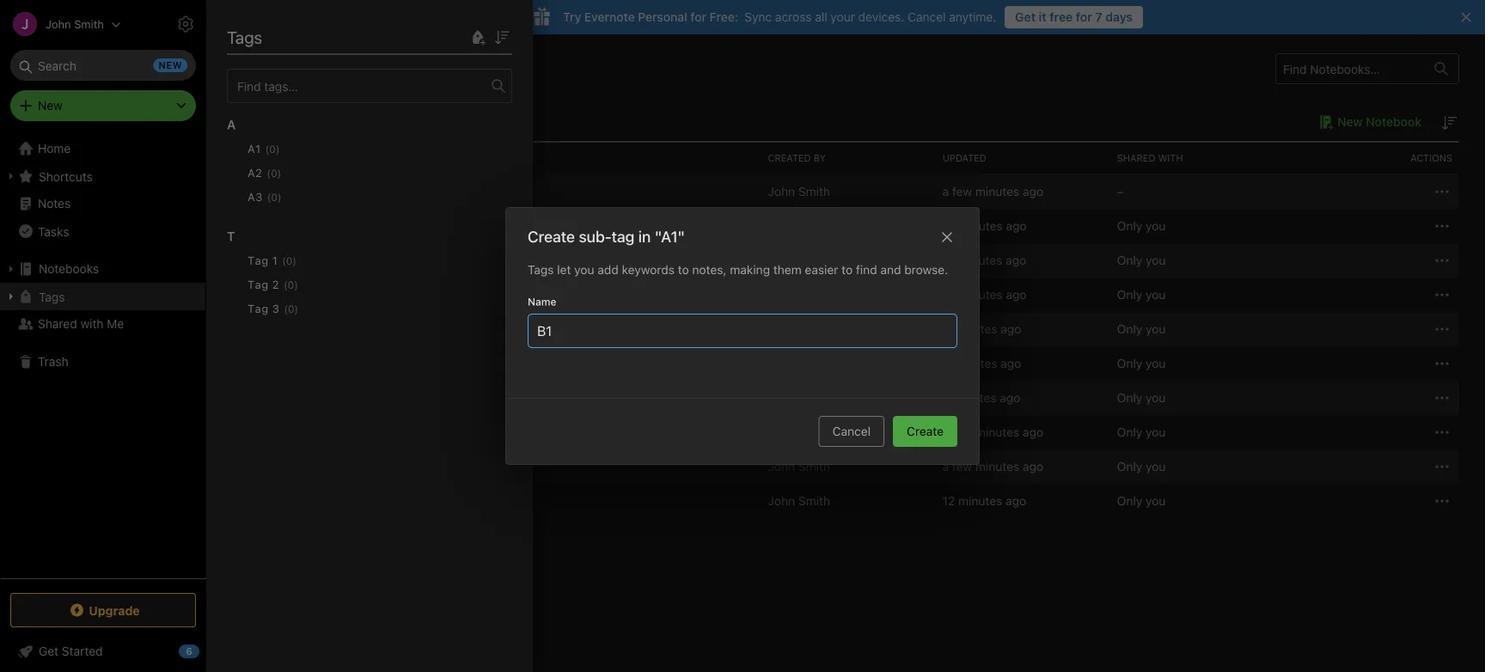 Task type: locate. For each thing, give the bounding box(es) containing it.
1 a few minutes ago from the top
[[943, 184, 1044, 199]]

2 8 minutes ago from the top
[[943, 356, 1022, 371]]

12 inside things to do row
[[943, 494, 955, 508]]

7 minutes ago
[[943, 391, 1021, 405]]

browse.
[[905, 263, 948, 277]]

only
[[1117, 219, 1143, 233], [1117, 253, 1143, 267], [1117, 288, 1143, 302], [1117, 322, 1143, 336], [1117, 356, 1143, 371], [1117, 391, 1143, 405], [1117, 425, 1143, 439], [1117, 459, 1143, 474], [1117, 494, 1143, 508]]

smith inside note 8 row
[[799, 425, 830, 439]]

and
[[881, 263, 901, 277]]

1 12 minutes ago from the top
[[943, 253, 1027, 267]]

tags let you add keywords to notes, making them easier to find and browse.
[[528, 263, 948, 277]]

12
[[943, 253, 955, 267], [943, 494, 955, 508]]

7 only from the top
[[1117, 425, 1143, 439]]

ago inside note 3 row
[[1006, 288, 1027, 302]]

notes
[[38, 196, 71, 211]]

updated button
[[936, 143, 1110, 174]]

10 up browse.
[[943, 219, 956, 233]]

tree
[[0, 135, 206, 578]]

8 inside "note 5" row
[[943, 356, 950, 371]]

1 vertical spatial note
[[285, 288, 312, 302]]

a for the 'note 9' row
[[943, 459, 949, 474]]

john smith inside things to do row
[[768, 494, 830, 508]]

1 vertical spatial cancel
[[833, 424, 871, 438]]

0 right a3
[[271, 191, 278, 203]]

actions
[[1411, 153, 1453, 164]]

1 vertical spatial 10 minutes ago
[[943, 288, 1027, 302]]

6 john smith from the top
[[768, 494, 830, 508]]

1 horizontal spatial create
[[907, 424, 944, 438]]

0 vertical spatial a
[[943, 184, 949, 199]]

john smith for note 2 row
[[768, 253, 830, 267]]

0 horizontal spatial 3
[[272, 302, 280, 315]]

1 horizontal spatial tags
[[227, 27, 262, 47]]

2 10 from the top
[[943, 288, 956, 302]]

8 minutes ago
[[943, 322, 1022, 336], [943, 356, 1022, 371]]

12 down "create" 'button' on the bottom
[[943, 494, 955, 508]]

only for things to do row
[[1117, 494, 1143, 508]]

2 smith from the top
[[799, 253, 830, 267]]

tags up shared
[[39, 289, 65, 304]]

title button
[[232, 143, 761, 174]]

john for note 2 row
[[768, 253, 795, 267]]

2 10 minutes ago from the top
[[943, 288, 1027, 302]]

only you inside the note 7 row
[[1117, 391, 1166, 405]]

upgrade
[[89, 603, 140, 617]]

tree containing home
[[0, 135, 206, 578]]

1 vertical spatial tag
[[248, 278, 269, 291]]

by
[[814, 153, 826, 164]]

) inside a2 ( 0 )
[[277, 167, 281, 179]]

smith
[[799, 184, 830, 199], [799, 253, 830, 267], [799, 391, 830, 405], [799, 425, 830, 439], [799, 459, 830, 474], [799, 494, 830, 508]]

9 only from the top
[[1117, 494, 1143, 508]]

0 horizontal spatial for
[[691, 10, 707, 24]]

sync
[[745, 10, 772, 24]]

1 horizontal spatial new
[[1338, 115, 1363, 129]]

john smith down the 'note 9' row
[[768, 494, 830, 508]]

john smith inside first notebook row
[[768, 184, 830, 199]]

john inside things to do row
[[768, 494, 795, 508]]

1 note from the top
[[285, 253, 312, 268]]

2 a few minutes ago from the top
[[943, 425, 1044, 439]]

4 only you from the top
[[1117, 322, 1166, 336]]

smith for note 2 row
[[799, 253, 830, 267]]

1 for from the left
[[691, 10, 707, 24]]

2 john smith from the top
[[768, 253, 830, 267]]

3 tag from the top
[[248, 302, 269, 315]]

making
[[730, 263, 770, 277]]

ago inside note 1 row
[[1006, 219, 1027, 233]]

john smith inside the note 7 row
[[768, 391, 830, 405]]

only for note 4 row
[[1117, 322, 1143, 336]]

only inside things to do row
[[1117, 494, 1143, 508]]

2 up note 3
[[315, 253, 322, 268]]

2 up the tag 3 ( 0 )
[[272, 278, 279, 291]]

8 minutes ago inside note 4 row
[[943, 322, 1022, 336]]

john for things to do row
[[768, 494, 795, 508]]

10 minutes ago inside note 3 row
[[943, 288, 1027, 302]]

john smith down "note 5" row
[[768, 391, 830, 405]]

6 smith from the top
[[799, 494, 830, 508]]

john down "note 5" row
[[768, 391, 795, 405]]

1 vertical spatial 10
[[943, 288, 956, 302]]

you inside note 2 row
[[1146, 253, 1166, 267]]

john smith down created by
[[768, 184, 830, 199]]

tag
[[612, 227, 635, 246]]

8 down browse.
[[943, 322, 950, 336]]

1 vertical spatial a few minutes ago
[[943, 425, 1044, 439]]

john smith for note 8 row
[[768, 425, 830, 439]]

only inside note 2 row
[[1117, 253, 1143, 267]]

you inside the note 7 row
[[1146, 391, 1166, 405]]

smith inside note 2 row
[[799, 253, 830, 267]]

to left notes, at the top left of page
[[678, 263, 689, 277]]

john left cancel button
[[768, 425, 795, 439]]

shared with button
[[1110, 143, 1285, 174]]

1 vertical spatial new
[[1338, 115, 1363, 129]]

tag down tag 2 ( 0 )
[[248, 302, 269, 315]]

0 horizontal spatial notebooks
[[39, 262, 99, 276]]

only inside "note 5" row
[[1117, 356, 1143, 371]]

3 john smith from the top
[[768, 391, 830, 405]]

john inside the 'note 9' row
[[768, 459, 795, 474]]

10 inside note 3 row
[[943, 288, 956, 302]]

1 horizontal spatial 3
[[315, 288, 323, 302]]

0 vertical spatial tags
[[227, 27, 262, 47]]

few for first notebook row at the top of page
[[953, 184, 972, 199]]

few inside note 8 row
[[953, 425, 972, 439]]

2 horizontal spatial tags
[[528, 263, 554, 277]]

create
[[528, 227, 575, 246], [907, 424, 944, 438]]

few down 7 minutes ago
[[953, 425, 972, 439]]

only for note 2 row
[[1117, 253, 1143, 267]]

new inside button
[[1338, 115, 1363, 129]]

t
[[227, 229, 235, 244]]

0 down note 3
[[288, 303, 294, 315]]

created by button
[[761, 143, 936, 174]]

12 for things to do row
[[943, 494, 955, 508]]

0 horizontal spatial 1
[[232, 114, 238, 129]]

things to do row
[[232, 484, 1460, 518]]

only you inside note 3 row
[[1117, 288, 1166, 302]]

create inside 'button'
[[907, 424, 944, 438]]

notebooks up notebook
[[232, 58, 314, 79]]

tags button
[[0, 283, 205, 310]]

1 few from the top
[[953, 184, 972, 199]]

7 left days
[[1096, 10, 1103, 24]]

12 minutes ago inside note 2 row
[[943, 253, 1027, 267]]

ago
[[1023, 184, 1044, 199], [1006, 219, 1027, 233], [1006, 253, 1027, 267], [1006, 288, 1027, 302], [1001, 322, 1022, 336], [1001, 356, 1022, 371], [1000, 391, 1021, 405], [1023, 425, 1044, 439], [1023, 459, 1044, 474], [1006, 494, 1027, 508]]

2 john from the top
[[768, 253, 795, 267]]

close image
[[937, 227, 958, 247]]

1 vertical spatial 7
[[943, 391, 949, 405]]

you inside note 1 row
[[1146, 219, 1166, 233]]

3 smith from the top
[[799, 391, 830, 405]]

john down note 8 row
[[768, 459, 795, 474]]

tags
[[227, 27, 262, 47], [528, 263, 554, 277], [39, 289, 65, 304]]

few inside the 'note 9' row
[[953, 459, 972, 474]]

only inside note 8 row
[[1117, 425, 1143, 439]]

0 vertical spatial 8 minutes ago
[[943, 322, 1022, 336]]

a2
[[248, 166, 263, 179]]

note up note 3
[[285, 253, 312, 268]]

tag 3 ( 0 )
[[248, 302, 298, 315]]

0 horizontal spatial cancel
[[833, 424, 871, 438]]

3 john from the top
[[768, 391, 795, 405]]

john inside note 8 row
[[768, 425, 795, 439]]

1 horizontal spatial 2
[[315, 253, 322, 268]]

2 tag from the top
[[248, 278, 269, 291]]

cell
[[761, 278, 936, 312], [761, 312, 936, 346], [761, 346, 936, 381]]

only you for the 'note 9' row
[[1117, 459, 1166, 474]]

0 vertical spatial tag
[[248, 254, 269, 267]]

3 for tag
[[272, 302, 280, 315]]

notebooks down tasks in the top of the page
[[39, 262, 99, 276]]

only you inside things to do row
[[1117, 494, 1166, 508]]

note 8 row
[[232, 415, 1460, 450]]

smith down note 1 row
[[799, 253, 830, 267]]

you inside the 'note 9' row
[[1146, 459, 1166, 474]]

cell for "note 5" row
[[761, 346, 936, 381]]

john smith inside note 8 row
[[768, 425, 830, 439]]

note
[[285, 253, 312, 268], [285, 288, 312, 302]]

tag for tag 3
[[248, 302, 269, 315]]

0 horizontal spatial 2
[[272, 278, 279, 291]]

0 up tag 2 ( 0 )
[[286, 255, 293, 267]]

0 horizontal spatial to
[[678, 263, 689, 277]]

a few minutes ago for note 8 row
[[943, 425, 1044, 439]]

12 minutes ago inside things to do row
[[943, 494, 1027, 508]]

try evernote personal for free: sync across all your devices. cancel anytime.
[[563, 10, 997, 24]]

row group containing john smith
[[232, 175, 1460, 518]]

smith for first notebook row at the top of page
[[799, 184, 830, 199]]

0 horizontal spatial create
[[528, 227, 575, 246]]

you inside note 4 row
[[1146, 322, 1166, 336]]

9 only you from the top
[[1117, 494, 1166, 508]]

john for the 'note 9' row
[[768, 459, 795, 474]]

john smith inside note 2 row
[[768, 253, 830, 267]]

( right a1
[[265, 143, 269, 155]]

0 vertical spatial notebooks
[[232, 58, 314, 79]]

smith down the note 7 row
[[799, 425, 830, 439]]

a down updated
[[943, 184, 949, 199]]

1 only you from the top
[[1117, 219, 1166, 233]]

a few minutes ago inside the 'note 9' row
[[943, 459, 1044, 474]]

5 only from the top
[[1117, 356, 1143, 371]]

only you inside note 8 row
[[1117, 425, 1166, 439]]

you inside note 3 row
[[1146, 288, 1166, 302]]

row group
[[227, 103, 526, 346], [232, 175, 1460, 518]]

minutes inside note 2 row
[[959, 253, 1003, 267]]

4 john smith from the top
[[768, 425, 830, 439]]

12 down close icon
[[943, 253, 955, 267]]

you for the 'note 9' row
[[1146, 459, 1166, 474]]

1 vertical spatial create
[[907, 424, 944, 438]]

0 vertical spatial a few minutes ago
[[943, 184, 1044, 199]]

ago inside "note 5" row
[[1001, 356, 1022, 371]]

a few minutes ago
[[943, 184, 1044, 199], [943, 425, 1044, 439], [943, 459, 1044, 474]]

( up tag 2 ( 0 )
[[282, 255, 286, 267]]

john inside the note 7 row
[[768, 391, 795, 405]]

smith down "note 5" row
[[799, 391, 830, 405]]

you inside things to do row
[[1146, 494, 1166, 508]]

shared with me link
[[0, 310, 205, 338]]

1 12 from the top
[[943, 253, 955, 267]]

1 8 from the top
[[943, 322, 950, 336]]

only you for note 4 row
[[1117, 322, 1166, 336]]

) up tag 2 ( 0 )
[[293, 255, 297, 267]]

( down note 3
[[284, 303, 288, 315]]

only you inside the 'note 9' row
[[1117, 459, 1166, 474]]

note inside "button"
[[285, 253, 312, 268]]

smith inside first notebook row
[[799, 184, 830, 199]]

12 minutes ago for things to do row
[[943, 494, 1027, 508]]

smith down note 8 row
[[799, 459, 830, 474]]

) right a1
[[276, 143, 280, 155]]

john down created
[[768, 184, 795, 199]]

2 inside "button"
[[315, 253, 322, 268]]

john smith inside the 'note 9' row
[[768, 459, 830, 474]]

3 down note 2
[[315, 288, 323, 302]]

0 vertical spatial 12
[[943, 253, 955, 267]]

3 down tag 2 ( 0 )
[[272, 302, 280, 315]]

8 inside note 4 row
[[943, 322, 950, 336]]

few down "create" 'button' on the bottom
[[953, 459, 972, 474]]

smith down the 'note 9' row
[[799, 494, 830, 508]]

only for "note 5" row
[[1117, 356, 1143, 371]]

1 john smith from the top
[[768, 184, 830, 199]]

only inside note 4 row
[[1117, 322, 1143, 336]]

2 few from the top
[[953, 425, 972, 439]]

5 john from the top
[[768, 459, 795, 474]]

new
[[38, 98, 63, 113], [1338, 115, 1363, 129]]

a3 ( 0 )
[[248, 190, 282, 203]]

7 only you from the top
[[1117, 425, 1166, 439]]

0 vertical spatial new
[[38, 98, 63, 113]]

get it free for 7 days button
[[1005, 6, 1143, 28]]

0 vertical spatial 1
[[232, 114, 238, 129]]

None search field
[[22, 50, 184, 81]]

2 vertical spatial few
[[953, 459, 972, 474]]

0
[[269, 143, 276, 155], [271, 167, 277, 179], [271, 191, 278, 203], [286, 255, 293, 267], [288, 279, 294, 291], [288, 303, 294, 315]]

for inside button
[[1076, 10, 1093, 24]]

a few minutes ago for first notebook row at the top of page
[[943, 184, 1044, 199]]

8
[[943, 322, 950, 336], [943, 356, 950, 371]]

a few minutes ago inside first notebook row
[[943, 184, 1044, 199]]

notebooks
[[232, 58, 314, 79], [39, 262, 99, 276]]

2 vertical spatial tags
[[39, 289, 65, 304]]

1 horizontal spatial to
[[842, 263, 853, 277]]

created
[[768, 153, 811, 164]]

0 inside tag 2 ( 0 )
[[288, 279, 294, 291]]

new notebook button
[[1314, 112, 1422, 132]]

john smith down the note 7 row
[[768, 425, 830, 439]]

updated
[[943, 153, 987, 164]]

to left find
[[842, 263, 853, 277]]

1 vertical spatial 8
[[943, 356, 950, 371]]

john left easier
[[768, 253, 795, 267]]

ago inside things to do row
[[1006, 494, 1027, 508]]

0 vertical spatial note
[[285, 253, 312, 268]]

a few minutes ago for the 'note 9' row
[[943, 459, 1044, 474]]

) right a2
[[277, 167, 281, 179]]

get
[[1015, 10, 1036, 24]]

cancel right the devices.
[[908, 10, 946, 24]]

( right a2
[[267, 167, 271, 179]]

2 for from the left
[[1076, 10, 1093, 24]]

) down note 2 "button"
[[294, 279, 298, 291]]

minutes inside "note 5" row
[[954, 356, 998, 371]]

1 vertical spatial 12
[[943, 494, 955, 508]]

cancel
[[908, 10, 946, 24], [833, 424, 871, 438]]

only you inside note 1 row
[[1117, 219, 1166, 233]]

0 vertical spatial few
[[953, 184, 972, 199]]

0 horizontal spatial new
[[38, 98, 63, 113]]

john smith down note 1 row
[[768, 253, 830, 267]]

(
[[265, 143, 269, 155], [267, 167, 271, 179], [267, 191, 271, 203], [282, 255, 286, 267], [284, 279, 288, 291], [284, 303, 288, 315]]

8 only you from the top
[[1117, 459, 1166, 474]]

4 john from the top
[[768, 425, 795, 439]]

8 for "note 5" row
[[943, 356, 950, 371]]

only you inside note 2 row
[[1117, 253, 1166, 267]]

create down 7 minutes ago
[[907, 424, 944, 438]]

1 horizontal spatial 7
[[1096, 10, 1103, 24]]

tags left let
[[528, 263, 554, 277]]

john
[[768, 184, 795, 199], [768, 253, 795, 267], [768, 391, 795, 405], [768, 425, 795, 439], [768, 459, 795, 474], [768, 494, 795, 508]]

8 minutes ago for note 4 row
[[943, 322, 1022, 336]]

only inside the 'note 9' row
[[1117, 459, 1143, 474]]

0 vertical spatial create
[[528, 227, 575, 246]]

1 horizontal spatial for
[[1076, 10, 1093, 24]]

6 only from the top
[[1117, 391, 1143, 405]]

1 10 from the top
[[943, 219, 956, 233]]

2 vertical spatial a
[[943, 459, 949, 474]]

you
[[1146, 219, 1166, 233], [1146, 253, 1166, 267], [574, 263, 594, 277], [1146, 288, 1166, 302], [1146, 322, 1166, 336], [1146, 356, 1166, 371], [1146, 391, 1166, 405], [1146, 425, 1166, 439], [1146, 459, 1166, 474], [1146, 494, 1166, 508]]

a inside the 'note 9' row
[[943, 459, 949, 474]]

tag down tag 1 ( 0 )
[[248, 278, 269, 291]]

10 minutes ago down updated
[[943, 219, 1027, 233]]

2 only from the top
[[1117, 253, 1143, 267]]

a down "create" 'button' on the bottom
[[943, 459, 949, 474]]

row group inside notebooks element
[[232, 175, 1460, 518]]

few
[[953, 184, 972, 199], [953, 425, 972, 439], [953, 459, 972, 474]]

10 inside note 1 row
[[943, 219, 956, 233]]

1 up tag 2 ( 0 )
[[272, 254, 278, 267]]

8 up 7 minutes ago
[[943, 356, 950, 371]]

1 vertical spatial a
[[943, 425, 949, 439]]

smith inside the 'note 9' row
[[799, 459, 830, 474]]

0 vertical spatial 10 minutes ago
[[943, 219, 1027, 233]]

tag up tag 2 ( 0 )
[[248, 254, 269, 267]]

12 minutes ago for note 2 row
[[943, 253, 1027, 267]]

note 9 row
[[232, 450, 1460, 484]]

only you for the note 7 row
[[1117, 391, 1166, 405]]

6 john from the top
[[768, 494, 795, 508]]

10 minutes ago
[[943, 219, 1027, 233], [943, 288, 1027, 302]]

smith for things to do row
[[799, 494, 830, 508]]

tag for tag 2
[[248, 278, 269, 291]]

0 vertical spatial 8
[[943, 322, 950, 336]]

3 only you from the top
[[1117, 288, 1166, 302]]

john inside note 2 row
[[768, 253, 795, 267]]

minutes inside the 'note 9' row
[[976, 459, 1020, 474]]

10 down browse.
[[943, 288, 956, 302]]

only for note 8 row
[[1117, 425, 1143, 439]]

2 12 minutes ago from the top
[[943, 494, 1027, 508]]

name
[[528, 296, 557, 308]]

create up let
[[528, 227, 575, 246]]

3 only from the top
[[1117, 288, 1143, 302]]

1 left notebook
[[232, 114, 238, 129]]

10
[[943, 219, 956, 233], [943, 288, 956, 302]]

smith down by
[[799, 184, 830, 199]]

john down the 'note 9' row
[[768, 494, 795, 508]]

2 vertical spatial tag
[[248, 302, 269, 315]]

trash link
[[0, 348, 205, 376]]

you inside "note 5" row
[[1146, 356, 1166, 371]]

tags right settings icon
[[227, 27, 262, 47]]

1 10 minutes ago from the top
[[943, 219, 1027, 233]]

1 horizontal spatial cancel
[[908, 10, 946, 24]]

) down note 3
[[294, 303, 298, 315]]

a inside first notebook row
[[943, 184, 949, 199]]

4 only from the top
[[1117, 322, 1143, 336]]

minutes inside the note 7 row
[[953, 391, 997, 405]]

1 vertical spatial 12 minutes ago
[[943, 494, 1027, 508]]

a for note 8 row
[[943, 425, 949, 439]]

5 john smith from the top
[[768, 459, 830, 474]]

new up actions button
[[1338, 115, 1363, 129]]

Search text field
[[22, 50, 184, 81]]

3
[[315, 288, 323, 302], [272, 302, 280, 315]]

smith inside things to do row
[[799, 494, 830, 508]]

few down updated
[[953, 184, 972, 199]]

john for note 8 row
[[768, 425, 795, 439]]

1 vertical spatial 8 minutes ago
[[943, 356, 1022, 371]]

only you for "note 5" row
[[1117, 356, 1166, 371]]

only you inside note 4 row
[[1117, 322, 1166, 336]]

you for note 3 row
[[1146, 288, 1166, 302]]

( right a3
[[267, 191, 271, 203]]

sub-
[[579, 227, 612, 246]]

note 1 row
[[232, 209, 1460, 243]]

tag 2 ( 0 )
[[248, 278, 298, 291]]

1 vertical spatial few
[[953, 425, 972, 439]]

tasks button
[[0, 217, 205, 245]]

( down note 2 "button"
[[284, 279, 288, 291]]

3 cell from the top
[[761, 346, 936, 381]]

few inside first notebook row
[[953, 184, 972, 199]]

a down 7 minutes ago
[[943, 425, 949, 439]]

home
[[38, 141, 71, 156]]

only you inside "note 5" row
[[1117, 356, 1166, 371]]

1 vertical spatial notebooks
[[39, 262, 99, 276]]

3 a from the top
[[943, 459, 949, 474]]

2 vertical spatial a few minutes ago
[[943, 459, 1044, 474]]

ago inside note 4 row
[[1001, 322, 1022, 336]]

2 a from the top
[[943, 425, 949, 439]]

1 8 minutes ago from the top
[[943, 322, 1022, 336]]

1 only from the top
[[1117, 219, 1143, 233]]

0 down note 2 "button"
[[288, 279, 294, 291]]

1
[[232, 114, 238, 129], [272, 254, 278, 267]]

new up home
[[38, 98, 63, 113]]

john smith down note 8 row
[[768, 459, 830, 474]]

a for first notebook row at the top of page
[[943, 184, 949, 199]]

to
[[678, 263, 689, 277], [842, 263, 853, 277]]

create for create
[[907, 424, 944, 438]]

6 only you from the top
[[1117, 391, 1166, 405]]

8 only from the top
[[1117, 459, 1143, 474]]

1 vertical spatial 1
[[272, 254, 278, 267]]

2 12 from the top
[[943, 494, 955, 508]]

note 3 row
[[232, 278, 1460, 312]]

1 horizontal spatial notebooks
[[232, 58, 314, 79]]

2 cell from the top
[[761, 312, 936, 346]]

1 horizontal spatial 1
[[272, 254, 278, 267]]

2 note from the top
[[285, 288, 312, 302]]

cell for note 4 row
[[761, 312, 936, 346]]

12 minutes ago
[[943, 253, 1027, 267], [943, 494, 1027, 508]]

note up the tag 3 ( 0 )
[[285, 288, 312, 302]]

1 john from the top
[[768, 184, 795, 199]]

5 only you from the top
[[1117, 356, 1166, 371]]

for right free
[[1076, 10, 1093, 24]]

0 horizontal spatial 7
[[943, 391, 949, 405]]

0 vertical spatial 2
[[315, 253, 322, 268]]

1 smith from the top
[[799, 184, 830, 199]]

find
[[856, 263, 877, 277]]

for left free:
[[691, 10, 707, 24]]

you for note 4 row
[[1146, 322, 1166, 336]]

0 vertical spatial 12 minutes ago
[[943, 253, 1027, 267]]

3 few from the top
[[953, 459, 972, 474]]

2
[[315, 253, 322, 268], [272, 278, 279, 291]]

only inside the note 7 row
[[1117, 391, 1143, 405]]

) right a3
[[278, 191, 282, 203]]

0 right a2
[[271, 167, 277, 179]]

3 a few minutes ago from the top
[[943, 459, 1044, 474]]

a
[[943, 184, 949, 199], [943, 425, 949, 439], [943, 459, 949, 474]]

john smith
[[768, 184, 830, 199], [768, 253, 830, 267], [768, 391, 830, 405], [768, 425, 830, 439], [768, 459, 830, 474], [768, 494, 830, 508]]

1 tag from the top
[[248, 254, 269, 267]]

1 a from the top
[[943, 184, 949, 199]]

8 minutes ago inside "note 5" row
[[943, 356, 1022, 371]]

( inside tag 1 ( 0 )
[[282, 255, 286, 267]]

0 horizontal spatial tags
[[39, 289, 65, 304]]

2 only you from the top
[[1117, 253, 1166, 267]]

0 right a1
[[269, 143, 276, 155]]

10 minutes ago down browse.
[[943, 288, 1027, 302]]

only inside note 1 row
[[1117, 219, 1143, 233]]

cancel down the note 7 row
[[833, 424, 871, 438]]

5 smith from the top
[[799, 459, 830, 474]]

new inside popup button
[[38, 98, 63, 113]]

1 vertical spatial 2
[[272, 278, 279, 291]]

0 vertical spatial 10
[[943, 219, 956, 233]]

12 inside note 2 row
[[943, 253, 955, 267]]

created by
[[768, 153, 826, 164]]

4 smith from the top
[[799, 425, 830, 439]]

1 cell from the top
[[761, 278, 936, 312]]

0 vertical spatial 7
[[1096, 10, 1103, 24]]

7 up "create" 'button' on the bottom
[[943, 391, 949, 405]]

you inside note 8 row
[[1146, 425, 1166, 439]]

2 8 from the top
[[943, 356, 950, 371]]



Task type: vqa. For each thing, say whether or not it's contained in the screenshot.
2nd More actions field from the right
no



Task type: describe. For each thing, give the bounding box(es) containing it.
( inside a2 ( 0 )
[[267, 167, 271, 179]]

get it free for 7 days
[[1015, 10, 1133, 24]]

notebook
[[1366, 115, 1422, 129]]

only you for note 3 row
[[1117, 288, 1166, 302]]

first notebook row
[[232, 175, 1460, 209]]

1 notebook
[[232, 114, 299, 129]]

try
[[563, 10, 581, 24]]

"a1"
[[655, 227, 685, 246]]

note 3 button
[[260, 285, 323, 305]]

a2 ( 0 )
[[248, 166, 281, 179]]

all
[[815, 10, 828, 24]]

free
[[1050, 10, 1073, 24]]

john smith for first notebook row at the top of page
[[768, 184, 830, 199]]

minutes inside note 1 row
[[959, 219, 1003, 233]]

only you for things to do row
[[1117, 494, 1166, 508]]

only you for note 2 row
[[1117, 253, 1166, 267]]

expand notebooks image
[[4, 262, 18, 276]]

ago inside note 8 row
[[1023, 425, 1044, 439]]

easier
[[805, 263, 839, 277]]

ago inside the note 7 row
[[1000, 391, 1021, 405]]

few for the 'note 9' row
[[953, 459, 972, 474]]

john for the note 7 row
[[768, 391, 795, 405]]

john smith for the 'note 9' row
[[768, 459, 830, 474]]

notebooks element
[[206, 34, 1486, 672]]

notebook
[[241, 114, 299, 129]]

0 inside a1 ( 0 )
[[269, 143, 276, 155]]

minutes inside note 8 row
[[976, 425, 1020, 439]]

shortcuts button
[[0, 162, 205, 190]]

Name text field
[[536, 315, 950, 347]]

settings image
[[175, 14, 196, 34]]

tag for tag 1
[[248, 254, 269, 267]]

days
[[1106, 10, 1133, 24]]

( inside tag 2 ( 0 )
[[284, 279, 288, 291]]

upgrade button
[[10, 593, 196, 628]]

create sub-tag in "a1"
[[528, 227, 685, 246]]

notebooks link
[[0, 255, 205, 283]]

create new tag image
[[468, 27, 488, 48]]

10 minutes ago inside note 1 row
[[943, 219, 1027, 233]]

0 inside a3 ( 0 )
[[271, 191, 278, 203]]

a1 ( 0 )
[[248, 142, 280, 155]]

new button
[[10, 90, 196, 121]]

notebooks inside notebooks element
[[232, 58, 314, 79]]

row group containing a
[[227, 103, 526, 346]]

arrow image
[[239, 181, 260, 202]]

2 to from the left
[[842, 263, 853, 277]]

you for note 2 row
[[1146, 253, 1166, 267]]

note 5 row
[[232, 346, 1460, 381]]

minutes inside note 4 row
[[954, 322, 998, 336]]

Find Notebooks… text field
[[1277, 55, 1424, 83]]

) inside tag 2 ( 0 )
[[294, 279, 298, 291]]

ago inside the 'note 9' row
[[1023, 459, 1044, 474]]

shortcuts
[[39, 169, 93, 183]]

note 2 row
[[232, 243, 1460, 278]]

note 4 row
[[232, 312, 1460, 346]]

0 inside a2 ( 0 )
[[271, 167, 277, 179]]

your
[[831, 10, 855, 24]]

with
[[1158, 153, 1183, 164]]

note for note 3
[[285, 288, 312, 302]]

) inside tag 1 ( 0 )
[[293, 255, 297, 267]]

trash
[[38, 355, 69, 369]]

let
[[557, 263, 571, 277]]

you for note 8 row
[[1146, 425, 1166, 439]]

minutes inside note 3 row
[[959, 288, 1003, 302]]

only you for note 8 row
[[1117, 425, 1166, 439]]

new for new notebook
[[1338, 115, 1363, 129]]

ago inside first notebook row
[[1023, 184, 1044, 199]]

8 minutes ago for "note 5" row
[[943, 356, 1022, 371]]

personal
[[638, 10, 688, 24]]

note 2 button
[[260, 250, 322, 271]]

) inside a1 ( 0 )
[[276, 143, 280, 155]]

smith for the 'note 9' row
[[799, 459, 830, 474]]

shared
[[1117, 153, 1156, 164]]

add
[[598, 263, 619, 277]]

evernote
[[584, 10, 635, 24]]

for for 7
[[1076, 10, 1093, 24]]

a
[[227, 117, 236, 132]]

ago inside note 2 row
[[1006, 253, 1027, 267]]

notes,
[[692, 263, 727, 277]]

shared with me
[[38, 317, 124, 331]]

Find tags… text field
[[228, 75, 492, 97]]

few for note 8 row
[[953, 425, 972, 439]]

1 inside notebooks element
[[232, 114, 238, 129]]

free:
[[710, 10, 739, 24]]

smith for the note 7 row
[[799, 391, 830, 405]]

notes link
[[0, 190, 205, 217]]

–
[[1117, 184, 1124, 199]]

a3
[[248, 190, 263, 203]]

anytime.
[[949, 10, 997, 24]]

12 for note 2 row
[[943, 253, 955, 267]]

create for create sub-tag in "a1"
[[528, 227, 575, 246]]

new for new
[[38, 98, 63, 113]]

0 vertical spatial cancel
[[908, 10, 946, 24]]

you for the note 7 row
[[1146, 391, 1166, 405]]

notebooks inside notebooks link
[[39, 262, 99, 276]]

john for first notebook row at the top of page
[[768, 184, 795, 199]]

them
[[774, 263, 802, 277]]

cancel button
[[819, 416, 885, 447]]

it
[[1039, 10, 1047, 24]]

minutes inside first notebook row
[[976, 184, 1020, 199]]

expand tags image
[[4, 290, 18, 303]]

) inside the tag 3 ( 0 )
[[294, 303, 298, 315]]

only for the 'note 9' row
[[1117, 459, 1143, 474]]

7 inside row
[[943, 391, 949, 405]]

1 to from the left
[[678, 263, 689, 277]]

a1
[[248, 142, 261, 155]]

shared with
[[1117, 153, 1183, 164]]

john smith for the note 7 row
[[768, 391, 830, 405]]

actions button
[[1285, 143, 1460, 174]]

home link
[[0, 135, 206, 162]]

note 7 row
[[232, 381, 1460, 415]]

( inside a1 ( 0 )
[[265, 143, 269, 155]]

note for note 2
[[285, 253, 312, 268]]

across
[[775, 10, 812, 24]]

you for "note 5" row
[[1146, 356, 1166, 371]]

( inside a3 ( 0 )
[[267, 191, 271, 203]]

note 2
[[285, 253, 322, 268]]

smith for note 8 row
[[799, 425, 830, 439]]

me
[[107, 317, 124, 331]]

note 3
[[285, 288, 323, 302]]

you for things to do row
[[1146, 494, 1166, 508]]

only for the note 7 row
[[1117, 391, 1143, 405]]

with
[[80, 317, 104, 331]]

shared
[[38, 317, 77, 331]]

1 vertical spatial tags
[[528, 263, 554, 277]]

2 for note
[[315, 253, 322, 268]]

tasks
[[38, 224, 69, 238]]

in
[[639, 227, 651, 246]]

title
[[239, 153, 265, 164]]

john smith for things to do row
[[768, 494, 830, 508]]

0 inside tag 1 ( 0 )
[[286, 255, 293, 267]]

create button
[[893, 416, 958, 447]]

devices.
[[859, 10, 905, 24]]

2 for tag
[[272, 278, 279, 291]]

tag 1 ( 0 )
[[248, 254, 297, 267]]

0 inside the tag 3 ( 0 )
[[288, 303, 294, 315]]

new notebook
[[1338, 115, 1422, 129]]

keywords
[[622, 263, 675, 277]]

8 for note 4 row
[[943, 322, 950, 336]]

tags inside button
[[39, 289, 65, 304]]

cancel inside cancel button
[[833, 424, 871, 438]]

minutes inside things to do row
[[959, 494, 1003, 508]]

) inside a3 ( 0 )
[[278, 191, 282, 203]]

cell for note 3 row
[[761, 278, 936, 312]]

for for free:
[[691, 10, 707, 24]]

only for note 3 row
[[1117, 288, 1143, 302]]

( inside the tag 3 ( 0 )
[[284, 303, 288, 315]]

7 inside button
[[1096, 10, 1103, 24]]

3 for note
[[315, 288, 323, 302]]



